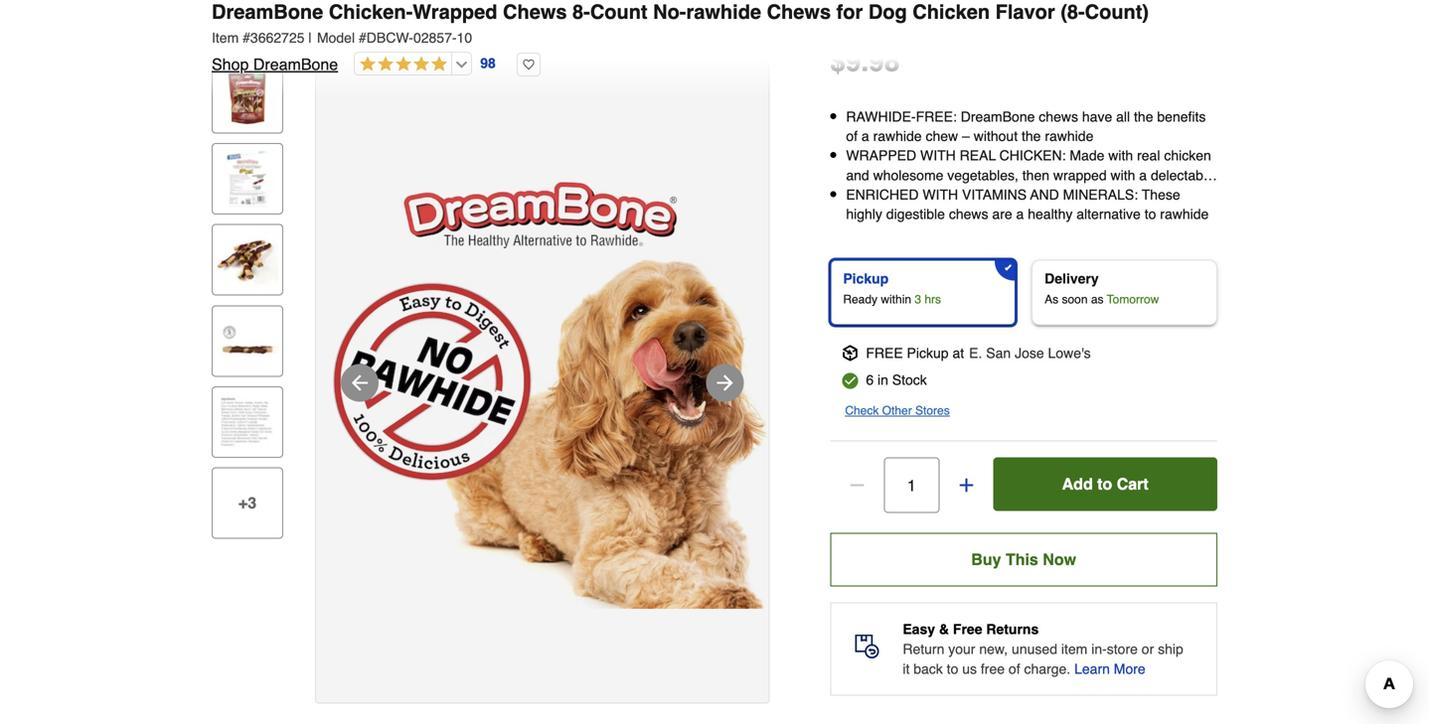 Task type: vqa. For each thing, say whether or not it's contained in the screenshot.
the bottommost chicken
yes



Task type: locate. For each thing, give the bounding box(es) containing it.
wrapped
[[413, 0, 498, 23]]

all
[[1117, 109, 1131, 125]]

0 horizontal spatial pickup
[[844, 271, 889, 287]]

for inside dreambone chicken-wrapped chews 8-count no-rawhide chews for dog chicken flavor (8-count) item # 3662725 | model # dbcw-02857-10
[[837, 0, 863, 23]]

have
[[1083, 109, 1113, 125]]

us
[[963, 662, 978, 678]]

0 horizontal spatial for
[[837, 0, 863, 23]]

unused
[[1012, 642, 1058, 658]]

pickup left at
[[907, 346, 949, 362]]

the up chicken:
[[1022, 128, 1042, 144]]

pickup up ready
[[844, 271, 889, 287]]

stores
[[916, 404, 950, 418]]

0 horizontal spatial #
[[243, 30, 250, 46]]

# right model
[[359, 30, 367, 46]]

dreambone inside dreambone chicken-wrapped chews 8-count no-rawhide chews for dog chicken flavor (8-count) item # 3662725 | model # dbcw-02857-10
[[212, 0, 323, 23]]

0 horizontal spatial chews
[[949, 206, 989, 222]]

dreambone  #dbcw-02857-10 - thumbnail4 image
[[217, 311, 278, 372]]

dogs
[[1168, 187, 1198, 203]]

option group
[[823, 252, 1226, 334]]

1 horizontal spatial #
[[359, 30, 367, 46]]

98 right the 9
[[869, 46, 900, 78]]

1 vertical spatial the
[[1022, 128, 1042, 144]]

e.
[[970, 346, 983, 362]]

chicken:
[[1000, 148, 1066, 164]]

1 horizontal spatial chews
[[767, 0, 831, 23]]

the right on
[[951, 187, 970, 203]]

check
[[846, 404, 879, 418]]

in-
[[1092, 642, 1108, 658]]

dreambone
[[212, 0, 323, 23], [253, 55, 338, 74], [961, 109, 1036, 125]]

1 horizontal spatial chicken
[[1165, 148, 1212, 164]]

wholesome
[[874, 167, 944, 183]]

wrapped
[[847, 148, 917, 164]]

0 horizontal spatial to
[[947, 662, 959, 678]]

ready
[[844, 293, 878, 307]]

made
[[1070, 148, 1105, 164]]

a inside 'enriched with vitamins and minerals: these highly digestible chews are a healthy alternative to rawhide'
[[1017, 206, 1025, 222]]

healthy
[[1028, 206, 1073, 222]]

chews left have at right
[[1039, 109, 1079, 125]]

Stepper number input field with increment and decrement buttons number field
[[884, 458, 940, 514]]

chews left 8-
[[503, 0, 567, 23]]

1 chews from the left
[[503, 0, 567, 23]]

0 vertical spatial of
[[847, 128, 858, 144]]

rawhide down dogs
[[1161, 206, 1209, 222]]

–
[[963, 128, 970, 144]]

2 horizontal spatial the
[[1135, 109, 1154, 125]]

1 vertical spatial of
[[1009, 662, 1021, 678]]

0 vertical spatial chews
[[1039, 109, 1079, 125]]

98 left heart outline image
[[480, 55, 496, 71]]

#
[[243, 30, 250, 46], [359, 30, 367, 46]]

with up digestible
[[923, 187, 959, 203]]

10
[[457, 30, 472, 46]]

without
[[974, 128, 1018, 144]]

2 # from the left
[[359, 30, 367, 46]]

chews inside rawhide-free: dreambone chews have all the benefits of a rawhide chew – without the rawhide wrapped with real chicken: made with real chicken and wholesome vegetables, then wrapped with a delectable chicken layer on the outside for a scrumptious taste dogs love
[[1039, 109, 1079, 125]]

2 vertical spatial dreambone
[[961, 109, 1036, 125]]

of inside rawhide-free: dreambone chews have all the benefits of a rawhide chew – without the rawhide wrapped with real chicken: made with real chicken and wholesome vegetables, then wrapped with a delectable chicken layer on the outside for a scrumptious taste dogs love
[[847, 128, 858, 144]]

1 horizontal spatial the
[[1022, 128, 1042, 144]]

these
[[1142, 187, 1181, 203]]

pickup
[[844, 271, 889, 287], [907, 346, 949, 362]]

a right are
[[1017, 206, 1025, 222]]

dreambone up 3662725
[[212, 0, 323, 23]]

buy
[[972, 551, 1002, 569]]

item number 3 6 6 2 7 2 5 and model number d b c w - 0 2 8 5 7 - 1 0 element
[[212, 28, 1218, 48]]

rawhide up wrapped at right
[[874, 128, 922, 144]]

with
[[1109, 148, 1134, 164], [1111, 167, 1136, 183]]

for inside rawhide-free: dreambone chews have all the benefits of a rawhide chew – without the rawhide wrapped with real chicken: made with real chicken and wholesome vegetables, then wrapped with a delectable chicken layer on the outside for a scrumptious taste dogs love
[[1023, 187, 1039, 203]]

jose
[[1015, 346, 1045, 362]]

for down then on the right top
[[1023, 187, 1039, 203]]

add
[[1063, 475, 1094, 494]]

dreambone inside rawhide-free: dreambone chews have all the benefits of a rawhide chew – without the rawhide wrapped with real chicken: made with real chicken and wholesome vegetables, then wrapped with a delectable chicken layer on the outside for a scrumptious taste dogs love
[[961, 109, 1036, 125]]

learn more link
[[1075, 660, 1146, 680]]

1 vertical spatial pickup
[[907, 346, 949, 362]]

dog
[[869, 0, 908, 23]]

delivery
[[1045, 271, 1099, 287]]

rawhide inside dreambone chicken-wrapped chews 8-count no-rawhide chews for dog chicken flavor (8-count) item # 3662725 | model # dbcw-02857-10
[[687, 0, 762, 23]]

dreambone up without
[[961, 109, 1036, 125]]

2 vertical spatial to
[[947, 662, 959, 678]]

learn
[[1075, 662, 1111, 678]]

0 horizontal spatial chews
[[503, 0, 567, 23]]

&
[[940, 622, 950, 638]]

1 vertical spatial to
[[1098, 475, 1113, 494]]

chews down 'vitamins'
[[949, 206, 989, 222]]

0 horizontal spatial chicken
[[847, 187, 894, 203]]

chicken
[[1165, 148, 1212, 164], [847, 187, 894, 203]]

rawhide up 'item number 3 6 6 2 7 2 5 and model number d b c w - 0 2 8 5 7 - 1 0' element on the top of page
[[687, 0, 762, 23]]

dreambone down "|"
[[253, 55, 338, 74]]

pickup inside the pickup ready within 3 hrs
[[844, 271, 889, 287]]

dreambone  #dbcw-02857-10 - thumbnail5 image
[[217, 392, 278, 453]]

1 vertical spatial for
[[1023, 187, 1039, 203]]

1 horizontal spatial to
[[1098, 475, 1113, 494]]

1 vertical spatial chews
[[949, 206, 989, 222]]

item
[[1062, 642, 1088, 658]]

0 vertical spatial the
[[1135, 109, 1154, 125]]

of right free
[[1009, 662, 1021, 678]]

a up taste
[[1140, 167, 1148, 183]]

of inside easy & free returns return your new, unused item in-store or ship it back to us free of charge.
[[1009, 662, 1021, 678]]

return
[[903, 642, 945, 658]]

2 chews from the left
[[767, 0, 831, 23]]

1 horizontal spatial pickup
[[907, 346, 949, 362]]

back
[[914, 662, 943, 678]]

0 vertical spatial pickup
[[844, 271, 889, 287]]

0 vertical spatial with
[[921, 148, 956, 164]]

chews
[[503, 0, 567, 23], [767, 0, 831, 23]]

# right item
[[243, 30, 250, 46]]

1 horizontal spatial of
[[1009, 662, 1021, 678]]

easy
[[903, 622, 936, 638]]

02857-
[[414, 30, 457, 46]]

$
[[831, 46, 846, 78]]

1 vertical spatial with
[[923, 187, 959, 203]]

to down taste
[[1145, 206, 1157, 222]]

(8-
[[1061, 0, 1086, 23]]

a down the rawhide-
[[862, 128, 870, 144]]

with inside 'enriched with vitamins and minerals: these highly digestible chews are a healthy alternative to rawhide'
[[923, 187, 959, 203]]

the
[[1135, 109, 1154, 125], [1022, 128, 1042, 144], [951, 187, 970, 203]]

with left real
[[1109, 148, 1134, 164]]

free:
[[916, 109, 957, 125]]

with up minerals:
[[1111, 167, 1136, 183]]

arrow right image
[[713, 371, 737, 395]]

to right add
[[1098, 475, 1113, 494]]

with
[[921, 148, 956, 164], [923, 187, 959, 203]]

other
[[883, 404, 913, 418]]

0 vertical spatial dreambone
[[212, 0, 323, 23]]

6
[[866, 372, 874, 388]]

chew
[[926, 128, 959, 144]]

chicken up the highly
[[847, 187, 894, 203]]

then
[[1023, 167, 1050, 183]]

dreambone chicken-wrapped chews 8-count no-rawhide chews for dog chicken flavor (8-count) item # 3662725 | model # dbcw-02857-10
[[212, 0, 1150, 46]]

2 vertical spatial the
[[951, 187, 970, 203]]

and
[[847, 167, 870, 183]]

2 horizontal spatial to
[[1145, 206, 1157, 222]]

store
[[1108, 642, 1138, 658]]

the right all
[[1135, 109, 1154, 125]]

with down chew
[[921, 148, 956, 164]]

0 vertical spatial to
[[1145, 206, 1157, 222]]

rawhide
[[687, 0, 762, 23], [874, 128, 922, 144], [1045, 128, 1094, 144], [1161, 206, 1209, 222]]

free
[[954, 622, 983, 638]]

of down the rawhide-
[[847, 128, 858, 144]]

1 vertical spatial chicken
[[847, 187, 894, 203]]

add to cart
[[1063, 475, 1149, 494]]

alternative
[[1077, 206, 1141, 222]]

dreambone  #dbcw-02857-10 - thumbnail image
[[217, 67, 278, 129]]

0 vertical spatial for
[[837, 0, 863, 23]]

to left us
[[947, 662, 959, 678]]

free
[[981, 662, 1005, 678]]

real
[[960, 148, 996, 164]]

soon
[[1062, 293, 1088, 307]]

to inside the add to cart button
[[1098, 475, 1113, 494]]

shop dreambone
[[212, 55, 338, 74]]

chicken up the delectable
[[1165, 148, 1212, 164]]

1 # from the left
[[243, 30, 250, 46]]

rawhide-free: dreambone chews have all the benefits of a rawhide chew – without the rawhide wrapped with real chicken: made with real chicken and wholesome vegetables, then wrapped with a delectable chicken layer on the outside for a scrumptious taste dogs love
[[847, 109, 1215, 222]]

chicken
[[913, 0, 990, 23]]

1 horizontal spatial for
[[1023, 187, 1039, 203]]

chews up $
[[767, 0, 831, 23]]

pickup image
[[843, 346, 858, 362]]

for left dog
[[837, 0, 863, 23]]

0 horizontal spatial of
[[847, 128, 858, 144]]

1 horizontal spatial chews
[[1039, 109, 1079, 125]]



Task type: describe. For each thing, give the bounding box(es) containing it.
rawhide up made
[[1045, 128, 1094, 144]]

check other stores button
[[846, 401, 950, 421]]

as
[[1092, 293, 1104, 307]]

arrow left image
[[348, 371, 372, 395]]

+3
[[239, 494, 257, 513]]

in
[[878, 372, 889, 388]]

dbcw-
[[367, 30, 414, 46]]

4.9 stars image
[[355, 56, 448, 74]]

dreambone  #dbcw-02857-10 - thumbnail2 image
[[217, 148, 278, 210]]

6 in stock
[[866, 372, 928, 388]]

hrs
[[925, 293, 942, 307]]

delivery as soon as tomorrow
[[1045, 271, 1160, 307]]

or
[[1142, 642, 1155, 658]]

stock
[[893, 372, 928, 388]]

0 vertical spatial chicken
[[1165, 148, 1212, 164]]

0 horizontal spatial 98
[[480, 55, 496, 71]]

plus image
[[957, 476, 977, 496]]

tomorrow
[[1108, 293, 1160, 307]]

to inside 'enriched with vitamins and minerals: these highly digestible chews are a healthy alternative to rawhide'
[[1145, 206, 1157, 222]]

wrapped
[[1054, 167, 1107, 183]]

.
[[862, 46, 869, 78]]

chews inside 'enriched with vitamins and minerals: these highly digestible chews are a healthy alternative to rawhide'
[[949, 206, 989, 222]]

and
[[1031, 187, 1060, 203]]

0 horizontal spatial the
[[951, 187, 970, 203]]

vitamins
[[963, 187, 1027, 203]]

free
[[866, 346, 904, 362]]

san
[[987, 346, 1011, 362]]

3662725
[[250, 30, 305, 46]]

vegetables,
[[948, 167, 1019, 183]]

0 vertical spatial with
[[1109, 148, 1134, 164]]

within
[[881, 293, 912, 307]]

check other stores
[[846, 404, 950, 418]]

highly
[[847, 206, 883, 222]]

$ 9 . 98
[[831, 46, 900, 78]]

1 vertical spatial with
[[1111, 167, 1136, 183]]

count)
[[1086, 0, 1150, 23]]

more
[[1114, 662, 1146, 678]]

charge.
[[1025, 662, 1071, 678]]

with inside rawhide-free: dreambone chews have all the benefits of a rawhide chew – without the rawhide wrapped with real chicken: made with real chicken and wholesome vegetables, then wrapped with a delectable chicken layer on the outside for a scrumptious taste dogs love
[[921, 148, 956, 164]]

8-
[[573, 0, 591, 23]]

pickup ready within 3 hrs
[[844, 271, 942, 307]]

cart
[[1117, 475, 1149, 494]]

add to cart button
[[994, 458, 1218, 512]]

taste
[[1134, 187, 1164, 203]]

it
[[903, 662, 910, 678]]

+3 button
[[212, 468, 283, 539]]

love
[[847, 206, 872, 222]]

now
[[1043, 551, 1077, 569]]

to inside easy & free returns return your new, unused item in-store or ship it back to us free of charge.
[[947, 662, 959, 678]]

enriched with vitamins and minerals: these highly digestible chews are a healthy alternative to rawhide
[[847, 187, 1209, 222]]

item
[[212, 30, 239, 46]]

easy & free returns return your new, unused item in-store or ship it back to us free of charge.
[[903, 622, 1184, 678]]

your
[[949, 642, 976, 658]]

model
[[317, 30, 355, 46]]

real
[[1138, 148, 1161, 164]]

1 horizontal spatial 98
[[869, 46, 900, 78]]

new,
[[980, 642, 1008, 658]]

enriched
[[847, 187, 919, 203]]

outside
[[974, 187, 1019, 203]]

delectable
[[1151, 167, 1215, 183]]

shop
[[212, 55, 249, 74]]

this
[[1006, 551, 1039, 569]]

learn more
[[1075, 662, 1146, 678]]

buy this now button
[[831, 534, 1218, 587]]

option group containing pickup
[[823, 252, 1226, 334]]

minerals:
[[1064, 187, 1139, 203]]

chicken-
[[329, 0, 413, 23]]

lowe's
[[1049, 346, 1091, 362]]

digestible
[[887, 206, 946, 222]]

3
[[915, 293, 922, 307]]

buy this now
[[972, 551, 1077, 569]]

1 vertical spatial dreambone
[[253, 55, 338, 74]]

dreambone  #dbcw-02857-10 - 7 image
[[316, 157, 769, 610]]

a up healthy
[[1043, 187, 1051, 203]]

free pickup at e. san jose lowe's
[[866, 346, 1091, 362]]

heart outline image
[[517, 53, 541, 77]]

returns
[[987, 622, 1039, 638]]

9
[[846, 46, 862, 78]]

check circle filled image
[[843, 373, 858, 389]]

|
[[309, 30, 312, 46]]

minus image
[[848, 476, 867, 496]]

layer
[[898, 187, 928, 203]]

no-
[[653, 0, 687, 23]]

rawhide inside 'enriched with vitamins and minerals: these highly digestible chews are a healthy alternative to rawhide'
[[1161, 206, 1209, 222]]

scrumptious
[[1055, 187, 1130, 203]]

benefits
[[1158, 109, 1207, 125]]

rawhide-
[[847, 109, 916, 125]]

dreambone  #dbcw-02857-10 - thumbnail3 image
[[217, 229, 278, 291]]

count
[[590, 0, 648, 23]]



